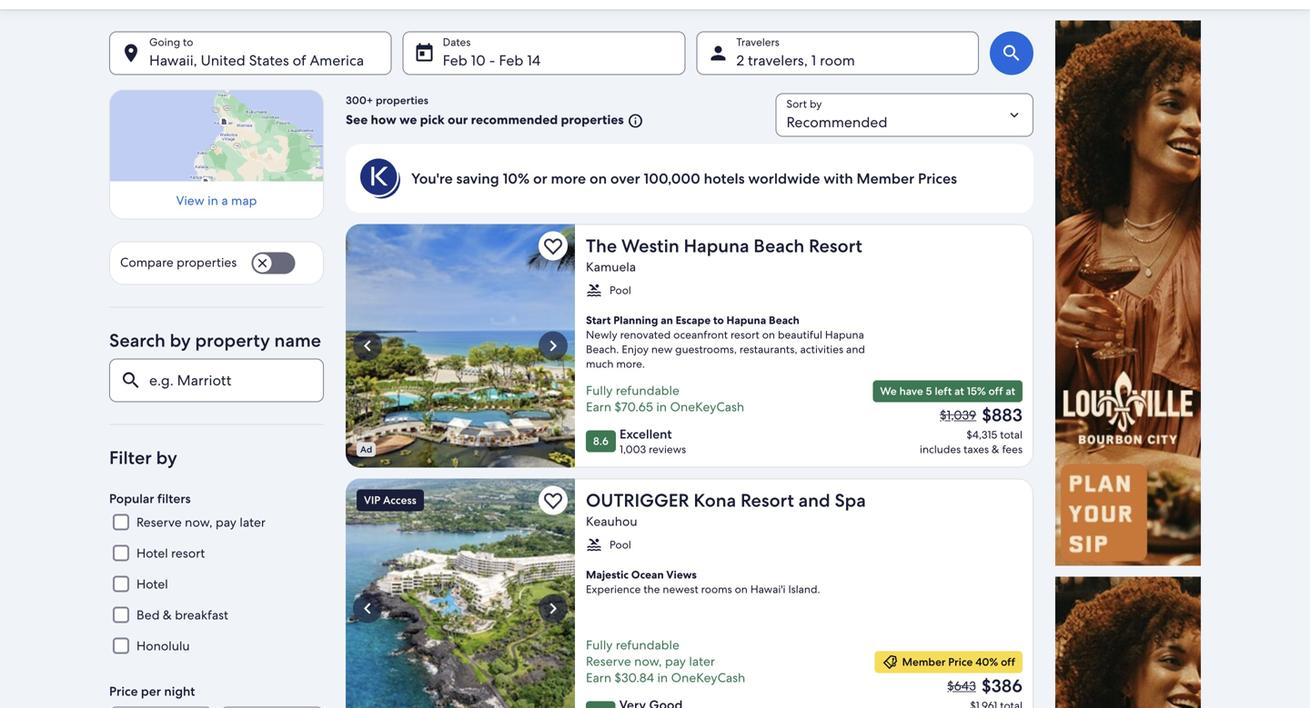 Task type: describe. For each thing, give the bounding box(es) containing it.
over
[[610, 169, 640, 188]]

refundable for now,
[[616, 637, 680, 654]]

escape
[[676, 313, 711, 328]]

planning
[[613, 313, 658, 328]]

kona
[[694, 489, 736, 513]]

2 travelers, 1 room
[[736, 51, 855, 70]]

1,003
[[620, 443, 646, 457]]

$386
[[982, 675, 1023, 698]]

search image
[[1001, 42, 1023, 64]]

2 feb from the left
[[499, 51, 524, 70]]

room
[[820, 51, 855, 70]]

westin
[[621, 234, 679, 258]]

views
[[666, 568, 697, 582]]

hapuna inside the westin hapuna beach resort kamuela
[[684, 234, 749, 258]]

popular
[[109, 491, 154, 507]]

0 vertical spatial in
[[208, 193, 218, 209]]

hawai'i
[[751, 583, 786, 597]]

hotel resort
[[136, 546, 205, 562]]

saving
[[456, 169, 499, 188]]

0 vertical spatial now,
[[185, 515, 213, 531]]

oceanfront
[[674, 328, 728, 342]]

pick
[[420, 111, 445, 128]]

-
[[489, 51, 495, 70]]

static map image image
[[109, 90, 324, 182]]

resort inside the westin hapuna beach resort kamuela
[[809, 234, 862, 258]]

1 vertical spatial member
[[902, 656, 946, 670]]

an
[[661, 313, 673, 328]]

states
[[249, 51, 289, 70]]

later inside fully refundable reserve now, pay later earn $30.84 in onekeycash
[[689, 654, 715, 670]]

$643
[[947, 678, 976, 695]]

hawaii, united states of america button
[[109, 31, 392, 75]]

how
[[371, 111, 396, 128]]

onekeycash inside fully refundable earn $70.65 in onekeycash
[[670, 399, 744, 415]]

10%
[[503, 169, 530, 188]]

keauhou
[[586, 514, 637, 530]]

1 at from the left
[[955, 384, 964, 399]]

and inside outrigger kona resort and spa keauhou
[[799, 489, 830, 513]]

hapuna up activities
[[825, 328, 864, 342]]

0 vertical spatial reserve
[[136, 515, 182, 531]]

hotel for hotel
[[136, 577, 168, 593]]

show next image for outrigger kona resort and spa image
[[542, 598, 564, 620]]

100,000
[[644, 169, 701, 188]]

search
[[109, 329, 165, 353]]

1 feb from the left
[[443, 51, 467, 70]]

onekeycash inside fully refundable reserve now, pay later earn $30.84 in onekeycash
[[671, 670, 745, 687]]

see how we pick our recommended properties link
[[346, 111, 644, 129]]

by for search
[[170, 329, 191, 353]]

ad
[[360, 444, 372, 456]]

small image
[[882, 655, 899, 671]]

hawaii,
[[149, 51, 197, 70]]

beach inside the start planning an escape to hapuna beach newly renovated oceanfront resort on beautiful hapuna beach. enjoy new guestrooms, restaurants, activities and much more.
[[769, 313, 800, 328]]

on inside majestic ocean views experience the newest rooms on hawai'i island.
[[735, 583, 748, 597]]

renovated
[[620, 328, 671, 342]]

activities
[[800, 343, 844, 357]]

1 vertical spatial off
[[1001, 656, 1015, 670]]

bed & breakfast
[[136, 607, 228, 624]]

fees
[[1002, 443, 1023, 457]]

enjoy
[[622, 343, 649, 357]]

search by property name
[[109, 329, 321, 353]]

of
[[293, 51, 306, 70]]

a
[[221, 193, 228, 209]]

night
[[164, 684, 195, 700]]

$1,039 button
[[938, 407, 978, 424]]

8.6
[[593, 434, 609, 449]]

our
[[448, 111, 468, 128]]

much
[[586, 357, 614, 371]]

5
[[926, 384, 932, 399]]

america
[[310, 51, 364, 70]]

0 vertical spatial pay
[[216, 515, 237, 531]]

member price 40% off
[[902, 656, 1015, 670]]

beautiful
[[778, 328, 823, 342]]

new
[[651, 343, 673, 357]]

guestrooms,
[[675, 343, 737, 357]]

300+ properties
[[346, 93, 428, 107]]

more
[[551, 169, 586, 188]]

15%
[[967, 384, 986, 399]]

feb 10 - feb 14
[[443, 51, 541, 70]]

reserve now, pay later
[[136, 515, 266, 531]]

kamuela
[[586, 259, 636, 275]]

$1,039
[[940, 407, 977, 424]]

excellent
[[620, 426, 672, 443]]

you're saving 10% or more on over 100,000 hotels worldwide with member prices
[[411, 169, 957, 188]]

$643 button
[[946, 678, 978, 695]]

newly
[[586, 328, 618, 342]]

40%
[[976, 656, 998, 670]]

0 horizontal spatial on
[[590, 169, 607, 188]]

honolulu
[[136, 638, 190, 655]]

earn inside fully refundable reserve now, pay later earn $30.84 in onekeycash
[[586, 670, 612, 687]]

properties for 300+ properties
[[376, 93, 428, 107]]

view in a map
[[176, 193, 257, 209]]

we have 5 left at 15% off at $1,039 $883 $4,315 total includes taxes & fees
[[880, 384, 1023, 457]]

reviews
[[649, 443, 686, 457]]

1 horizontal spatial price
[[948, 656, 973, 670]]

0 horizontal spatial resort
[[171, 546, 205, 562]]

10
[[471, 51, 486, 70]]

$4,315
[[967, 428, 998, 442]]

bed
[[136, 607, 160, 624]]



Task type: vqa. For each thing, say whether or not it's contained in the screenshot.
earn in Fully refundable Reserve now, pay later Earn $30.84 in OneKeyCash
yes



Task type: locate. For each thing, give the bounding box(es) containing it.
14
[[527, 51, 541, 70]]

by
[[170, 329, 191, 353], [156, 446, 177, 470]]

0 horizontal spatial now,
[[185, 515, 213, 531]]

pool
[[610, 283, 631, 298], [610, 538, 631, 552]]

1 vertical spatial in
[[656, 399, 667, 415]]

reserve inside fully refundable reserve now, pay later earn $30.84 in onekeycash
[[586, 654, 631, 670]]

0 vertical spatial price
[[948, 656, 973, 670]]

2 horizontal spatial on
[[762, 328, 775, 342]]

to
[[713, 313, 724, 328]]

1 vertical spatial pool
[[610, 538, 631, 552]]

resort up restaurants,
[[731, 328, 760, 342]]

at up $883
[[1006, 384, 1015, 399]]

1 vertical spatial reserve
[[586, 654, 631, 670]]

refundable inside fully refundable earn $70.65 in onekeycash
[[616, 383, 680, 399]]

and left spa
[[799, 489, 830, 513]]

off right 40%
[[1001, 656, 1015, 670]]

on
[[590, 169, 607, 188], [762, 328, 775, 342], [735, 583, 748, 597]]

resort
[[731, 328, 760, 342], [171, 546, 205, 562]]

feb right -
[[499, 51, 524, 70]]

breakfast
[[175, 607, 228, 624]]

show next image for the westin hapuna beach resort image
[[542, 335, 564, 357]]

reserve
[[136, 515, 182, 531], [586, 654, 631, 670]]

filters
[[157, 491, 191, 507]]

0 vertical spatial off
[[989, 384, 1003, 399]]

fully refundable earn $70.65 in onekeycash
[[586, 383, 744, 415]]

the
[[586, 234, 617, 258]]

2
[[736, 51, 744, 70]]

view in a map button
[[120, 193, 313, 209]]

0 horizontal spatial properties
[[177, 254, 237, 271]]

0 vertical spatial resort
[[731, 328, 760, 342]]

resort down with
[[809, 234, 862, 258]]

2 earn from the top
[[586, 670, 612, 687]]

member right with
[[857, 169, 915, 188]]

2 hotel from the top
[[136, 577, 168, 593]]

earn up the 8.6
[[586, 399, 612, 415]]

2 travelers, 1 room button
[[696, 31, 979, 75]]

0 vertical spatial small image
[[624, 113, 644, 129]]

$70.65
[[615, 399, 653, 415]]

0 horizontal spatial &
[[163, 607, 172, 624]]

includes
[[920, 443, 961, 457]]

properties up we
[[376, 93, 428, 107]]

hapuna
[[684, 234, 749, 258], [727, 313, 766, 328], [825, 328, 864, 342]]

0 horizontal spatial pay
[[216, 515, 237, 531]]

2 at from the left
[[1006, 384, 1015, 399]]

left
[[935, 384, 952, 399]]

hawaii, united states of america
[[149, 51, 364, 70]]

1 vertical spatial fully
[[586, 637, 613, 654]]

pool down kamuela
[[610, 283, 631, 298]]

2 vertical spatial small image
[[586, 537, 602, 554]]

small image down keauhou
[[586, 537, 602, 554]]

onekeycash right $30.84
[[671, 670, 745, 687]]

pool image
[[346, 479, 575, 709]]

filter
[[109, 446, 152, 470]]

2 pool from the top
[[610, 538, 631, 552]]

small image down kamuela
[[586, 283, 602, 299]]

and inside the start planning an escape to hapuna beach newly renovated oceanfront resort on beautiful hapuna beach. enjoy new guestrooms, restaurants, activities and much more.
[[846, 343, 865, 357]]

fully inside fully refundable reserve now, pay later earn $30.84 in onekeycash
[[586, 637, 613, 654]]

price left per
[[109, 684, 138, 700]]

1 vertical spatial small image
[[586, 283, 602, 299]]

off right 15%
[[989, 384, 1003, 399]]

with
[[824, 169, 853, 188]]

& left fees
[[992, 443, 1000, 457]]

0 vertical spatial pool
[[610, 283, 631, 298]]

fully for earn
[[586, 383, 613, 399]]

hapuna right to
[[727, 313, 766, 328]]

by right search
[[170, 329, 191, 353]]

the westin hapuna beach resort kamuela
[[586, 234, 862, 275]]

2 horizontal spatial properties
[[561, 111, 624, 128]]

small image for outrigger
[[586, 537, 602, 554]]

1 vertical spatial later
[[689, 654, 715, 670]]

off inside the we have 5 left at 15% off at $1,039 $883 $4,315 total includes taxes & fees
[[989, 384, 1003, 399]]

0 vertical spatial beach
[[754, 234, 805, 258]]

1 horizontal spatial resort
[[809, 234, 862, 258]]

1 vertical spatial on
[[762, 328, 775, 342]]

1 horizontal spatial later
[[689, 654, 715, 670]]

refundable down more.
[[616, 383, 680, 399]]

2 fully from the top
[[586, 637, 613, 654]]

1 vertical spatial properties
[[561, 111, 624, 128]]

small image for the
[[586, 283, 602, 299]]

vip access
[[364, 494, 417, 508]]

outrigger kona resort and spa keauhou
[[586, 489, 866, 530]]

1 vertical spatial pay
[[665, 654, 686, 670]]

by for filter
[[156, 446, 177, 470]]

Save The Westin Hapuna Beach Resort to a trip checkbox
[[539, 232, 568, 261]]

1 fully from the top
[[586, 383, 613, 399]]

earn inside fully refundable earn $70.65 in onekeycash
[[586, 399, 612, 415]]

member right small image
[[902, 656, 946, 670]]

2 refundable from the top
[[616, 637, 680, 654]]

resort inside outrigger kona resort and spa keauhou
[[741, 489, 794, 513]]

member
[[857, 169, 915, 188], [902, 656, 946, 670]]

1 hotel from the top
[[136, 546, 168, 562]]

& inside the we have 5 left at 15% off at $1,039 $883 $4,315 total includes taxes & fees
[[992, 443, 1000, 457]]

0 horizontal spatial resort
[[741, 489, 794, 513]]

1 horizontal spatial properties
[[376, 93, 428, 107]]

you're
[[411, 169, 453, 188]]

compare
[[120, 254, 174, 271]]

1 vertical spatial onekeycash
[[671, 670, 745, 687]]

beach down worldwide
[[754, 234, 805, 258]]

1 pool from the top
[[610, 283, 631, 298]]

beach.
[[586, 343, 619, 357]]

hotel down "popular filters"
[[136, 546, 168, 562]]

1 horizontal spatial resort
[[731, 328, 760, 342]]

0 horizontal spatial price
[[109, 684, 138, 700]]

beach up beautiful
[[769, 313, 800, 328]]

1 vertical spatial resort
[[741, 489, 794, 513]]

pool for outrigger
[[610, 538, 631, 552]]

properties up more
[[561, 111, 624, 128]]

more.
[[616, 357, 645, 371]]

Save OUTRIGGER Kona Resort and Spa to a trip checkbox
[[539, 486, 568, 515]]

later
[[240, 515, 266, 531], [689, 654, 715, 670]]

0 horizontal spatial later
[[240, 515, 266, 531]]

2 vertical spatial on
[[735, 583, 748, 597]]

start planning an escape to hapuna beach newly renovated oceanfront resort on beautiful hapuna beach. enjoy new guestrooms, restaurants, activities and much more.
[[586, 313, 865, 371]]

taxes
[[964, 443, 989, 457]]

onekeycash
[[670, 399, 744, 415], [671, 670, 745, 687]]

& right the bed
[[163, 607, 172, 624]]

now, down the at the bottom
[[634, 654, 662, 670]]

hotel
[[136, 546, 168, 562], [136, 577, 168, 593]]

small image inside see how we pick our recommended properties link
[[624, 113, 644, 129]]

feb left 10
[[443, 51, 467, 70]]

properties for compare properties
[[177, 254, 237, 271]]

property
[[195, 329, 270, 353]]

1 vertical spatial by
[[156, 446, 177, 470]]

&
[[992, 443, 1000, 457], [163, 607, 172, 624]]

price per night
[[109, 684, 195, 700]]

on inside the start planning an escape to hapuna beach newly renovated oceanfront resort on beautiful hapuna beach. enjoy new guestrooms, restaurants, activities and much more.
[[762, 328, 775, 342]]

0 vertical spatial later
[[240, 515, 266, 531]]

hotel for hotel resort
[[136, 546, 168, 562]]

restaurants,
[[740, 343, 798, 357]]

popular filters
[[109, 491, 191, 507]]

fully down much
[[586, 383, 613, 399]]

reserve down "popular filters"
[[136, 515, 182, 531]]

1 vertical spatial resort
[[171, 546, 205, 562]]

0 vertical spatial fully
[[586, 383, 613, 399]]

refundable for $70.65
[[616, 383, 680, 399]]

resort down reserve now, pay later
[[171, 546, 205, 562]]

in inside fully refundable earn $70.65 in onekeycash
[[656, 399, 667, 415]]

1 horizontal spatial pay
[[665, 654, 686, 670]]

compare properties
[[120, 254, 237, 271]]

0 horizontal spatial and
[[799, 489, 830, 513]]

0 vertical spatial member
[[857, 169, 915, 188]]

fully refundable reserve now, pay later earn $30.84 in onekeycash
[[586, 637, 745, 687]]

resort inside the start planning an escape to hapuna beach newly renovated oceanfront resort on beautiful hapuna beach. enjoy new guestrooms, restaurants, activities and much more.
[[731, 328, 760, 342]]

$30.84
[[615, 670, 654, 687]]

fully down experience at the left bottom of the page
[[586, 637, 613, 654]]

experience
[[586, 583, 641, 597]]

show previous image for the westin hapuna beach resort image
[[357, 335, 379, 357]]

lobby image
[[346, 224, 575, 468]]

1 horizontal spatial and
[[846, 343, 865, 357]]

recommended
[[471, 111, 558, 128]]

total
[[1000, 428, 1023, 442]]

small image
[[624, 113, 644, 129], [586, 283, 602, 299], [586, 537, 602, 554]]

we
[[399, 111, 417, 128]]

island.
[[788, 583, 820, 597]]

2 vertical spatial properties
[[177, 254, 237, 271]]

vip
[[364, 494, 380, 508]]

refundable up $30.84
[[616, 637, 680, 654]]

at right left
[[955, 384, 964, 399]]

0 vertical spatial by
[[170, 329, 191, 353]]

in left a
[[208, 193, 218, 209]]

1 horizontal spatial on
[[735, 583, 748, 597]]

properties
[[376, 93, 428, 107], [561, 111, 624, 128], [177, 254, 237, 271]]

1 horizontal spatial now,
[[634, 654, 662, 670]]

0 vertical spatial refundable
[[616, 383, 680, 399]]

and right activities
[[846, 343, 865, 357]]

reserve down experience at the left bottom of the page
[[586, 654, 631, 670]]

feb
[[443, 51, 467, 70], [499, 51, 524, 70]]

1 vertical spatial now,
[[634, 654, 662, 670]]

price up $643 "button"
[[948, 656, 973, 670]]

feb 10 - feb 14 button
[[403, 31, 685, 75]]

outrigger
[[586, 489, 689, 513]]

newest
[[663, 583, 699, 597]]

prices
[[918, 169, 957, 188]]

0 vertical spatial onekeycash
[[670, 399, 744, 415]]

ocean
[[631, 568, 664, 582]]

resort right kona
[[741, 489, 794, 513]]

beach inside the westin hapuna beach resort kamuela
[[754, 234, 805, 258]]

rooms
[[701, 583, 732, 597]]

now, down filters
[[185, 515, 213, 531]]

0 vertical spatial hotel
[[136, 546, 168, 562]]

1 horizontal spatial &
[[992, 443, 1000, 457]]

1 refundable from the top
[[616, 383, 680, 399]]

0 horizontal spatial feb
[[443, 51, 467, 70]]

1 vertical spatial &
[[163, 607, 172, 624]]

in right $70.65
[[656, 399, 667, 415]]

and
[[846, 343, 865, 357], [799, 489, 830, 513]]

1 horizontal spatial reserve
[[586, 654, 631, 670]]

0 horizontal spatial reserve
[[136, 515, 182, 531]]

pool down keauhou
[[610, 538, 631, 552]]

0 vertical spatial properties
[[376, 93, 428, 107]]

earn left $30.84
[[586, 670, 612, 687]]

0 vertical spatial earn
[[586, 399, 612, 415]]

0 horizontal spatial at
[[955, 384, 964, 399]]

on left over
[[590, 169, 607, 188]]

name
[[274, 329, 321, 353]]

in
[[208, 193, 218, 209], [656, 399, 667, 415], [657, 670, 668, 687]]

on right rooms
[[735, 583, 748, 597]]

small image up over
[[624, 113, 644, 129]]

fully inside fully refundable earn $70.65 in onekeycash
[[586, 383, 613, 399]]

now, inside fully refundable reserve now, pay later earn $30.84 in onekeycash
[[634, 654, 662, 670]]

1 vertical spatial earn
[[586, 670, 612, 687]]

properties inside see how we pick our recommended properties link
[[561, 111, 624, 128]]

in right $30.84
[[657, 670, 668, 687]]

hapuna right 'westin'
[[684, 234, 749, 258]]

1 vertical spatial beach
[[769, 313, 800, 328]]

by right filter
[[156, 446, 177, 470]]

1 vertical spatial price
[[109, 684, 138, 700]]

at
[[955, 384, 964, 399], [1006, 384, 1015, 399]]

1 vertical spatial hotel
[[136, 577, 168, 593]]

off
[[989, 384, 1003, 399], [1001, 656, 1015, 670]]

0 vertical spatial resort
[[809, 234, 862, 258]]

or
[[533, 169, 547, 188]]

1 vertical spatial refundable
[[616, 637, 680, 654]]

0 vertical spatial on
[[590, 169, 607, 188]]

fully for reserve
[[586, 637, 613, 654]]

access
[[383, 494, 417, 508]]

0 vertical spatial and
[[846, 343, 865, 357]]

properties right compare
[[177, 254, 237, 271]]

filter by
[[109, 446, 177, 470]]

1 horizontal spatial feb
[[499, 51, 524, 70]]

worldwide
[[748, 169, 820, 188]]

1 horizontal spatial at
[[1006, 384, 1015, 399]]

hotel up the bed
[[136, 577, 168, 593]]

pay inside fully refundable reserve now, pay later earn $30.84 in onekeycash
[[665, 654, 686, 670]]

show previous image for outrigger kona resort and spa image
[[357, 598, 379, 620]]

on up restaurants,
[[762, 328, 775, 342]]

hotels
[[704, 169, 745, 188]]

onekeycash down the guestrooms, at the right of the page
[[670, 399, 744, 415]]

pay
[[216, 515, 237, 531], [665, 654, 686, 670]]

1
[[811, 51, 816, 70]]

1 vertical spatial and
[[799, 489, 830, 513]]

in inside fully refundable reserve now, pay later earn $30.84 in onekeycash
[[657, 670, 668, 687]]

refundable inside fully refundable reserve now, pay later earn $30.84 in onekeycash
[[616, 637, 680, 654]]

view
[[176, 193, 205, 209]]

pool for the
[[610, 283, 631, 298]]

1 earn from the top
[[586, 399, 612, 415]]

2 vertical spatial in
[[657, 670, 668, 687]]

start
[[586, 313, 611, 328]]

0 vertical spatial &
[[992, 443, 1000, 457]]



